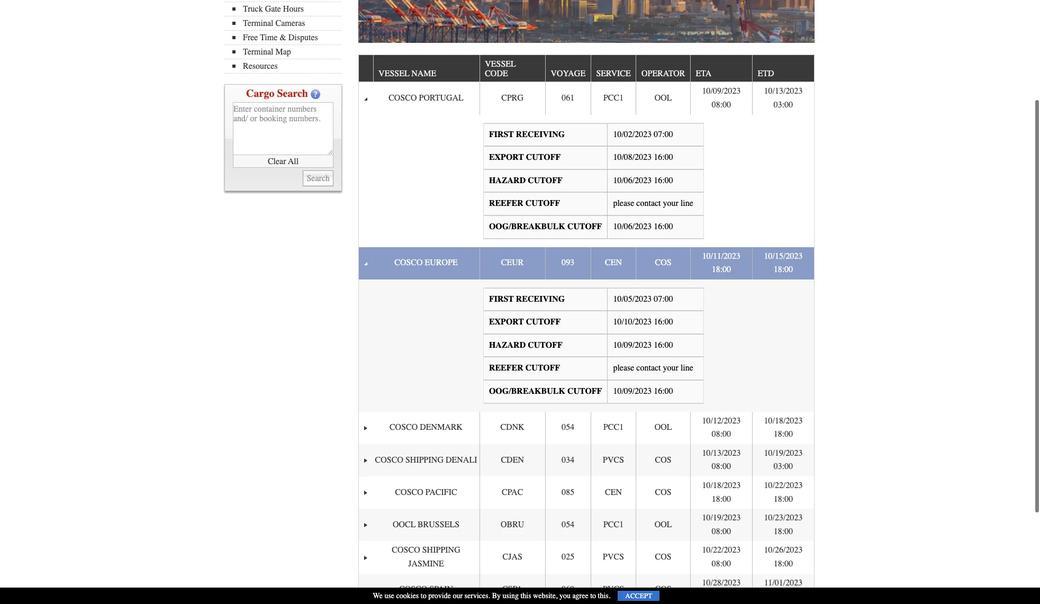 Task type: locate. For each thing, give the bounding box(es) containing it.
contact down 10/10/2023 16:00
[[637, 355, 661, 365]]

08:00 for 10/13/2023 08:00
[[712, 454, 732, 463]]

1 cen from the top
[[605, 250, 622, 259]]

please down 10/10/2023
[[614, 355, 635, 365]]

please contact your line for 10/06/2023
[[614, 190, 694, 200]]

2 column header from the left
[[753, 47, 815, 74]]

2 vertical spatial ool
[[655, 512, 672, 521]]

shipping
[[406, 447, 444, 456], [422, 537, 461, 547]]

vessel for name
[[379, 60, 410, 70]]

2 pcc1 cell from the top
[[591, 403, 636, 436]]

terminal
[[243, 10, 274, 20], [243, 39, 274, 48]]

cen cell for 085
[[591, 468, 636, 501]]

054 cell
[[545, 403, 591, 436], [545, 501, 591, 533]]

2 export from the top
[[489, 309, 524, 318]]

0 vertical spatial shipping
[[406, 447, 444, 456]]

2 08:00 from the top
[[712, 421, 732, 431]]

1 cell from the left
[[373, 598, 480, 604]]

093
[[562, 250, 575, 259]]

cdnk cell
[[480, 403, 545, 436]]

1 vertical spatial first receiving
[[489, 286, 565, 295]]

10/22/2023 for 18:00
[[765, 472, 803, 482]]

054 down 085 cell
[[562, 512, 575, 521]]

0 vertical spatial ool
[[655, 85, 672, 94]]

export
[[489, 144, 524, 154], [489, 309, 524, 318]]

oog/breakbulk cutoff up 093
[[489, 213, 602, 223]]

oog/breakbulk up ceur
[[489, 213, 566, 223]]

menu bar
[[225, 0, 346, 65]]

0 vertical spatial receiving
[[516, 121, 565, 131]]

07:00
[[654, 121, 674, 131], [654, 286, 674, 295]]

ool cell
[[636, 74, 691, 106], [636, 403, 691, 436], [636, 501, 691, 533]]

0 vertical spatial pcc1
[[604, 85, 624, 94]]

please down "10/08/2023"
[[614, 190, 635, 200]]

row containing 10/28/2023 08:00
[[359, 565, 815, 598]]

we use cookies to provide our services. by using this website, you agree to this.
[[373, 592, 611, 601]]

1 08:00 from the top
[[712, 92, 732, 101]]

5 16:00 from the top
[[654, 332, 674, 342]]

6 08:00 from the top
[[712, 583, 732, 593]]

18:00 for 10/18/2023 18:00
[[774, 486, 794, 496]]

1 first receiving from the top
[[489, 121, 565, 131]]

0 vertical spatial hazard cutoff
[[489, 167, 563, 177]]

terminal map link
[[233, 39, 341, 48]]

receiving down 061 cell
[[516, 121, 565, 131]]

4 08:00 from the top
[[712, 518, 732, 528]]

10/13/2023 for 08:00
[[703, 440, 741, 450]]

pvcs right the 025
[[603, 544, 625, 554]]

3 cos cell from the top
[[636, 468, 691, 501]]

1 vertical spatial 10/18/2023 18:00
[[703, 472, 741, 496]]

terminal up free
[[243, 10, 274, 20]]

1 your from the top
[[663, 190, 679, 200]]

18:00
[[712, 256, 732, 266], [774, 256, 794, 266], [774, 421, 794, 431], [712, 486, 732, 496], [774, 486, 794, 496], [774, 518, 794, 528], [774, 551, 794, 560]]

10/09/2023 16:00 for hazard cutoff
[[614, 332, 674, 342]]

11/01/2023 03:00 cell
[[753, 565, 815, 598]]

1 vertical spatial please contact your line
[[614, 355, 694, 365]]

1 vertical spatial 054 cell
[[545, 501, 591, 533]]

10/19/2023 08:00 cell
[[691, 501, 753, 533]]

1 vertical spatial oog/breakbulk
[[489, 378, 566, 388]]

2 please from the top
[[614, 355, 635, 365]]

1 reefer from the top
[[489, 190, 524, 200]]

1 horizontal spatial 10/22/2023
[[765, 472, 803, 482]]

please contact your line down 10/08/2023 16:00
[[614, 190, 694, 200]]

reefer cutoff for 10/09/2023 16:00
[[489, 355, 561, 365]]

03:00 inside 10/13/2023 03:00
[[774, 92, 794, 101]]

clear all button
[[233, 147, 334, 159]]

0 vertical spatial pvcs
[[603, 447, 625, 456]]

1 cen cell from the top
[[591, 239, 636, 271]]

0 vertical spatial 054 cell
[[545, 403, 591, 436]]

0 vertical spatial first
[[489, 121, 514, 131]]

oocl brussels
[[393, 512, 460, 521]]

061 cell
[[545, 74, 591, 106]]

093 cell
[[545, 239, 591, 271]]

0 horizontal spatial 10/19/2023
[[703, 505, 741, 514]]

None submit
[[303, 162, 334, 178]]

08:00 inside 10/09/2023 08:00
[[712, 92, 732, 101]]

3 pvcs from the top
[[603, 576, 625, 586]]

1 vertical spatial ool cell
[[636, 403, 691, 436]]

pvcs cell
[[591, 436, 636, 468], [591, 533, 636, 565], [591, 565, 636, 598]]

agree
[[573, 592, 589, 601]]

row containing 10/12/2023 08:00
[[359, 403, 815, 436]]

row containing 10/18/2023 18:00
[[359, 468, 815, 501]]

first down 'ceur' cell
[[489, 286, 514, 295]]

row containing cosco shipping jasmine
[[359, 533, 815, 565]]

10/19/2023 for 08:00
[[703, 505, 741, 514]]

receiving down 093 cell
[[516, 286, 565, 295]]

shipping inside cell
[[406, 447, 444, 456]]

03:00 inside 11/01/2023 03:00
[[774, 583, 794, 593]]

cosco left europe
[[395, 250, 423, 259]]

disputes
[[289, 24, 318, 34]]

1 vertical spatial 10/22/2023
[[703, 537, 741, 547]]

1 vertical spatial 10/19/2023
[[703, 505, 741, 514]]

pvcs for 025
[[603, 544, 625, 554]]

jasmine
[[408, 551, 444, 560]]

cen cell right the "085"
[[591, 468, 636, 501]]

0 vertical spatial reefer
[[489, 190, 524, 200]]

vessel for code
[[485, 51, 516, 60]]

08:00 up 10/22/2023 08:00
[[712, 518, 732, 528]]

column header right voyage
[[591, 47, 636, 74]]

10/22/2023 18:00 cell
[[753, 468, 815, 501]]

cosco for cosco europe
[[395, 250, 423, 259]]

10/13/2023 08:00
[[703, 440, 741, 463]]

1 vertical spatial pcc1 cell
[[591, 403, 636, 436]]

10/19/2023 03:00
[[765, 440, 803, 463]]

0 vertical spatial 03:00
[[774, 92, 794, 101]]

10/22/2023 inside "cell"
[[703, 537, 741, 547]]

first receiving down 'ceur' cell
[[489, 286, 565, 295]]

10/26/2023 18:00
[[765, 537, 803, 560]]

0 vertical spatial 10/13/2023
[[765, 78, 803, 88]]

08:00 for 10/12/2023 08:00
[[712, 421, 732, 431]]

10/10/2023
[[614, 309, 652, 318]]

08:00 down 10/12/2023 08:00 cell at the right bottom of the page
[[712, 454, 732, 463]]

1 vertical spatial ool
[[655, 414, 672, 424]]

0 vertical spatial 10/19/2023
[[765, 440, 803, 450]]

0 horizontal spatial column header
[[591, 47, 636, 74]]

10/11/2023
[[703, 243, 741, 252]]

10/02/2023
[[614, 121, 652, 131]]

3 03:00 from the top
[[774, 583, 794, 593]]

11/01/2023 03:00
[[765, 570, 803, 593]]

10/15/2023 18:00
[[765, 243, 803, 266]]

3 row from the top
[[359, 239, 815, 271]]

08:00 down "10/12/2023"
[[712, 421, 732, 431]]

10/18/2023 18:00
[[765, 408, 803, 431], [703, 472, 741, 496]]

054 cell for cdnk
[[545, 403, 591, 436]]

hazard cutoff for 10/06/2023 16:00
[[489, 167, 563, 177]]

10/09/2023 inside cell
[[703, 78, 741, 88]]

5 row from the top
[[359, 436, 815, 468]]

vessel left name
[[379, 60, 410, 70]]

1 horizontal spatial 10/18/2023 18:00
[[765, 408, 803, 431]]

2 vertical spatial pcc1 cell
[[591, 501, 636, 533]]

oog/breakbulk for 10/09/2023 16:00
[[489, 378, 566, 388]]

18:00 inside 10/26/2023 18:00
[[774, 551, 794, 560]]

0 horizontal spatial to
[[421, 592, 427, 601]]

first down cprg "cell"
[[489, 121, 514, 131]]

10/19/2023 up 10/22/2023 08:00
[[703, 505, 741, 514]]

1 vertical spatial terminal
[[243, 39, 274, 48]]

1 10/06/2023 from the top
[[614, 167, 652, 177]]

1 cos from the top
[[656, 250, 672, 259]]

2 054 cell from the top
[[545, 501, 591, 533]]

10/09/2023 16:00
[[614, 332, 674, 342], [614, 378, 674, 388]]

2 pvcs cell from the top
[[591, 533, 636, 565]]

column header up 10/13/2023 03:00
[[753, 47, 815, 74]]

10/06/2023
[[614, 167, 652, 177], [614, 213, 652, 223]]

2 please contact your line from the top
[[614, 355, 694, 365]]

0 horizontal spatial 10/13/2023
[[703, 440, 741, 450]]

10/13/2023 inside cell
[[765, 78, 803, 88]]

receiving for 10/02/2023 07:00
[[516, 121, 565, 131]]

1 vertical spatial pcc1
[[604, 414, 624, 424]]

vessel up cprg
[[485, 51, 516, 60]]

2 contact from the top
[[637, 355, 661, 365]]

export cutoff
[[489, 144, 561, 154], [489, 309, 561, 318]]

export cutoff for 10/08/2023 16:00
[[489, 144, 561, 154]]

1 horizontal spatial vessel
[[485, 51, 516, 60]]

2 to from the left
[[591, 592, 596, 601]]

2 first from the top
[[489, 286, 514, 295]]

1 horizontal spatial column header
[[753, 47, 815, 74]]

2 hazard cutoff from the top
[[489, 332, 563, 342]]

we
[[373, 592, 383, 601]]

cookies
[[396, 592, 419, 601]]

shipping up 'jasmine'
[[422, 537, 461, 547]]

terminal up resources
[[243, 39, 274, 48]]

export cutoff for 10/10/2023 16:00
[[489, 309, 561, 318]]

cell
[[373, 598, 480, 604], [480, 598, 545, 604], [545, 598, 591, 604], [591, 598, 636, 604], [636, 598, 691, 604], [691, 598, 753, 604], [753, 598, 815, 604]]

5 cos cell from the top
[[636, 565, 691, 598]]

0 horizontal spatial vessel
[[379, 60, 410, 70]]

10/18/2023 for bottommost 10/18/2023 18:00 cell
[[703, 472, 741, 482]]

pcc1 for 10/19/2023
[[604, 512, 624, 521]]

1 054 cell from the top
[[545, 403, 591, 436]]

2 cen from the top
[[605, 479, 622, 489]]

1 vertical spatial export cutoff
[[489, 309, 561, 318]]

using
[[503, 592, 519, 601]]

1 pvcs cell from the top
[[591, 436, 636, 468]]

pcc1 for 10/09/2023
[[604, 85, 624, 94]]

1 vertical spatial hazard cutoff
[[489, 332, 563, 342]]

menu bar containing terminal cameras
[[225, 0, 346, 65]]

10/22/2023
[[765, 472, 803, 482], [703, 537, 741, 547]]

08:00 down 10/28/2023
[[712, 583, 732, 593]]

clear
[[268, 148, 286, 158]]

hazard for 10/06/2023 16:00
[[489, 167, 526, 177]]

eta
[[696, 60, 712, 70]]

cosco left denmark in the left of the page
[[390, 414, 418, 424]]

2 export cutoff from the top
[[489, 309, 561, 318]]

10/26/2023
[[765, 537, 803, 547]]

cos cell for 10/22/2023
[[636, 533, 691, 565]]

cos
[[656, 250, 672, 259], [656, 447, 672, 456], [656, 479, 672, 489], [656, 544, 672, 554], [656, 576, 672, 586]]

line for 10/06/2023 16:00
[[681, 190, 694, 200]]

2 pvcs from the top
[[603, 544, 625, 554]]

2 054 from the top
[[562, 512, 575, 521]]

2 vertical spatial ool cell
[[636, 501, 691, 533]]

054 cell up 034
[[545, 403, 591, 436]]

08:00 inside 10/22/2023 08:00
[[712, 551, 732, 560]]

0 vertical spatial terminal
[[243, 10, 274, 20]]

10/18/2023 up 10/19/2023 03:00
[[765, 408, 803, 417]]

cosco denmark cell
[[373, 403, 480, 436]]

2 10/09/2023 16:00 from the top
[[614, 378, 674, 388]]

3 pcc1 from the top
[[604, 512, 624, 521]]

0 vertical spatial export
[[489, 144, 524, 154]]

first receiving down cprg "cell"
[[489, 121, 565, 131]]

10/18/2023 18:00 down 10/13/2023 08:00 cell
[[703, 472, 741, 496]]

07:00 up 10/08/2023 16:00
[[654, 121, 674, 131]]

1 pcc1 cell from the top
[[591, 74, 636, 106]]

1 first from the top
[[489, 121, 514, 131]]

1 ool from the top
[[655, 85, 672, 94]]

2 ool from the top
[[655, 414, 672, 424]]

0 vertical spatial contact
[[637, 190, 661, 200]]

1 horizontal spatial to
[[591, 592, 596, 601]]

0 vertical spatial first receiving
[[489, 121, 565, 131]]

18:00 inside 10/23/2023 18:00
[[774, 518, 794, 528]]

08:00 down eta link
[[712, 92, 732, 101]]

cos cell for 10/13/2023
[[636, 436, 691, 468]]

10/09/2023 08:00
[[703, 78, 741, 101]]

054 cell for obru
[[545, 501, 591, 533]]

6 cell from the left
[[691, 598, 753, 604]]

18:00 down 10/23/2023 on the bottom of page
[[774, 518, 794, 528]]

2 reefer cutoff from the top
[[489, 355, 561, 365]]

08:00 for 10/28/2023 08:00
[[712, 583, 732, 593]]

cos for 10/22/2023
[[656, 544, 672, 554]]

row group containing 10/09/2023 08:00
[[359, 74, 815, 604]]

1 vertical spatial please
[[614, 355, 635, 365]]

hazard for 10/09/2023 16:00
[[489, 332, 526, 342]]

shipping for denali
[[406, 447, 444, 456]]

08:00 up 10/28/2023
[[712, 551, 732, 560]]

1 054 from the top
[[562, 414, 575, 424]]

08:00 inside 10/19/2023 08:00
[[712, 518, 732, 528]]

cprg
[[502, 85, 524, 94]]

10/08/2023
[[614, 144, 652, 154]]

5 cos from the top
[[656, 576, 672, 586]]

0 vertical spatial 10/22/2023
[[765, 472, 803, 482]]

0 vertical spatial 10/09/2023 16:00
[[614, 332, 674, 342]]

10/13/2023
[[765, 78, 803, 88], [703, 440, 741, 450]]

3 pvcs cell from the top
[[591, 565, 636, 598]]

column header
[[591, 47, 636, 74], [753, 47, 815, 74]]

025 cell
[[545, 533, 591, 565]]

1 vertical spatial oog/breakbulk cutoff
[[489, 378, 602, 388]]

2 hazard from the top
[[489, 332, 526, 342]]

row group
[[359, 74, 815, 604]]

ool cell for 10/09/2023
[[636, 74, 691, 106]]

10/18/2023 18:00 cell
[[753, 403, 815, 436], [691, 468, 753, 501]]

cameras
[[276, 10, 305, 20]]

1 ool cell from the top
[[636, 74, 691, 106]]

10/18/2023 18:00 up 10/19/2023 03:00
[[765, 408, 803, 431]]

10/18/2023 down 10/13/2023 08:00 cell
[[703, 472, 741, 482]]

2 line from the top
[[681, 355, 694, 365]]

2 reefer from the top
[[489, 355, 524, 365]]

pvcs cell right 034
[[591, 436, 636, 468]]

0 vertical spatial ool cell
[[636, 74, 691, 106]]

cen up 10/05/2023
[[605, 250, 622, 259]]

1 vertical spatial 10/18/2023
[[703, 472, 741, 482]]

cutoff
[[526, 144, 561, 154], [528, 167, 563, 177], [526, 190, 561, 200], [568, 213, 602, 223], [526, 309, 561, 318], [528, 332, 563, 342], [526, 355, 561, 365], [568, 378, 602, 388]]

oog/breakbulk
[[489, 213, 566, 223], [489, 378, 566, 388]]

cosco left pacific
[[395, 479, 424, 489]]

10/13/2023 inside cell
[[703, 440, 741, 450]]

reefer
[[489, 190, 524, 200], [489, 355, 524, 365]]

tree grid
[[359, 47, 815, 604]]

1 horizontal spatial 10/18/2023
[[765, 408, 803, 417]]

1 07:00 from the top
[[654, 121, 674, 131]]

cosco inside cell
[[375, 447, 404, 456]]

1 vertical spatial 03:00
[[774, 454, 794, 463]]

6 16:00 from the top
[[654, 378, 674, 388]]

10/18/2023 18:00 cell up 10/19/2023 08:00
[[691, 468, 753, 501]]

10/06/2023 16:00 for hazard cutoff
[[614, 167, 674, 177]]

0 vertical spatial oog/breakbulk cutoff
[[489, 213, 602, 223]]

9 row from the top
[[359, 565, 815, 598]]

operator
[[642, 60, 686, 70]]

3 ool from the top
[[655, 512, 672, 521]]

oog/breakbulk cutoff up the cdnk
[[489, 378, 602, 388]]

cos cell
[[636, 239, 691, 271], [636, 436, 691, 468], [636, 468, 691, 501], [636, 533, 691, 565], [636, 565, 691, 598]]

060 cell
[[545, 565, 591, 598]]

10/18/2023 18:00 cell up 10/19/2023 03:00
[[753, 403, 815, 436]]

vessel inside vessel name link
[[379, 60, 410, 70]]

0 vertical spatial cen cell
[[591, 239, 636, 271]]

pvcs right 034
[[603, 447, 625, 456]]

3 08:00 from the top
[[712, 454, 732, 463]]

0 horizontal spatial 10/22/2023
[[703, 537, 741, 547]]

1 10/09/2023 16:00 from the top
[[614, 332, 674, 342]]

03:00 for 11/01/2023 03:00
[[774, 583, 794, 593]]

2 pcc1 from the top
[[604, 414, 624, 424]]

0 vertical spatial please
[[614, 190, 635, 200]]

2 oog/breakbulk cutoff from the top
[[489, 378, 602, 388]]

cosco down vessel name
[[389, 85, 417, 94]]

0 vertical spatial 054
[[562, 414, 575, 424]]

0 horizontal spatial 10/18/2023
[[703, 472, 741, 482]]

0 horizontal spatial 10/18/2023 18:00
[[703, 472, 741, 496]]

2 oog/breakbulk from the top
[[489, 378, 566, 388]]

cosco pacific
[[395, 479, 457, 489]]

2 07:00 from the top
[[654, 286, 674, 295]]

1 please contact your line from the top
[[614, 190, 694, 200]]

1 vertical spatial 054
[[562, 512, 575, 521]]

10/02/2023 07:00
[[614, 121, 674, 131]]

cden
[[501, 447, 524, 456]]

2 cen cell from the top
[[591, 468, 636, 501]]

please
[[614, 190, 635, 200], [614, 355, 635, 365]]

1 vertical spatial 10/06/2023
[[614, 213, 652, 223]]

2 vertical spatial pvcs
[[603, 576, 625, 586]]

10/22/2023 down 10/19/2023 08:00 cell
[[703, 537, 741, 547]]

1 vertical spatial reefer
[[489, 355, 524, 365]]

1 oog/breakbulk cutoff from the top
[[489, 213, 602, 223]]

line for 10/09/2023 16:00
[[681, 355, 694, 365]]

1 vertical spatial reefer cutoff
[[489, 355, 561, 365]]

4 cos from the top
[[656, 544, 672, 554]]

oog/breakbulk cutoff
[[489, 213, 602, 223], [489, 378, 602, 388]]

18:00 down 10/15/2023
[[774, 256, 794, 266]]

cen
[[605, 250, 622, 259], [605, 479, 622, 489]]

3 pcc1 cell from the top
[[591, 501, 636, 533]]

to left the this.
[[591, 592, 596, 601]]

10/19/2023 03:00 cell
[[753, 436, 815, 468]]

cosco for cosco spain
[[399, 576, 428, 586]]

oog/breakbulk up the cdnk
[[489, 378, 566, 388]]

10/26/2023 18:00 cell
[[753, 533, 815, 565]]

7 row from the top
[[359, 501, 815, 533]]

shipping down the cosco denmark cell
[[406, 447, 444, 456]]

054 up 034
[[562, 414, 575, 424]]

034 cell
[[545, 436, 591, 468]]

1 hazard from the top
[[489, 167, 526, 177]]

cen cell
[[591, 239, 636, 271], [591, 468, 636, 501]]

10/06/2023 for oog/breakbulk cutoff
[[614, 213, 652, 223]]

03:00 inside 10/19/2023 03:00
[[774, 454, 794, 463]]

0 vertical spatial oog/breakbulk
[[489, 213, 566, 223]]

row containing 10/19/2023 08:00
[[359, 501, 815, 533]]

10/19/2023 up 10/22/2023 18:00
[[765, 440, 803, 450]]

1 vertical spatial shipping
[[422, 537, 461, 547]]

3 16:00 from the top
[[654, 213, 674, 223]]

contact
[[637, 190, 661, 200], [637, 355, 661, 365]]

1 row from the top
[[359, 47, 815, 74]]

ool for 10/09/2023
[[655, 85, 672, 94]]

1 vertical spatial line
[[681, 355, 694, 365]]

europe
[[425, 250, 458, 259]]

18:00 down 10/26/2023
[[774, 551, 794, 560]]

18:00 inside 10/22/2023 18:00
[[774, 486, 794, 496]]

cosco europe cell
[[373, 239, 480, 271]]

contact for 10/09/2023
[[637, 355, 661, 365]]

0 vertical spatial 10/09/2023
[[703, 78, 741, 88]]

cen cell for 093
[[591, 239, 636, 271]]

10 row from the top
[[359, 598, 815, 604]]

0 vertical spatial cen
[[605, 250, 622, 259]]

10/09/2023
[[703, 78, 741, 88], [614, 332, 652, 342], [614, 378, 652, 388]]

10/19/2023
[[765, 440, 803, 450], [703, 505, 741, 514]]

10/06/2023 for hazard cutoff
[[614, 167, 652, 177]]

oog/breakbulk cutoff for 10/09/2023 16:00
[[489, 378, 602, 388]]

2 vertical spatial pcc1
[[604, 512, 624, 521]]

1 horizontal spatial 10/19/2023
[[765, 440, 803, 450]]

pcc1 for 10/12/2023
[[604, 414, 624, 424]]

please contact your line
[[614, 190, 694, 200], [614, 355, 694, 365]]

07:00 up 10/10/2023 16:00
[[654, 286, 674, 295]]

obru cell
[[480, 501, 545, 533]]

ool
[[655, 85, 672, 94], [655, 414, 672, 424], [655, 512, 672, 521]]

cen cell up 10/05/2023
[[591, 239, 636, 271]]

0 vertical spatial export cutoff
[[489, 144, 561, 154]]

1 pcc1 from the top
[[604, 85, 624, 94]]

0 vertical spatial 10/06/2023
[[614, 167, 652, 177]]

0 vertical spatial hazard
[[489, 167, 526, 177]]

1 vertical spatial 10/09/2023
[[614, 332, 652, 342]]

1 vertical spatial hazard
[[489, 332, 526, 342]]

oog/breakbulk for 10/06/2023 16:00
[[489, 213, 566, 223]]

03:00
[[774, 92, 794, 101], [774, 454, 794, 463], [774, 583, 794, 593]]

18:00 for 10/11/2023 18:00
[[774, 256, 794, 266]]

please for 10/09/2023
[[614, 355, 635, 365]]

10/22/2023 inside cell
[[765, 472, 803, 482]]

pcc1 cell
[[591, 74, 636, 106], [591, 403, 636, 436], [591, 501, 636, 533]]

cosco down the cosco denmark cell
[[375, 447, 404, 456]]

2 row from the top
[[359, 74, 815, 106]]

line
[[681, 190, 694, 200], [681, 355, 694, 365]]

2 vertical spatial 10/09/2023
[[614, 378, 652, 388]]

10/08/2023 16:00
[[614, 144, 674, 154]]

2 terminal from the top
[[243, 39, 274, 48]]

4 cos cell from the top
[[636, 533, 691, 565]]

cosco shipping jasmine
[[392, 537, 461, 560]]

0 vertical spatial pcc1 cell
[[591, 74, 636, 106]]

2 16:00 from the top
[[654, 167, 674, 177]]

contact down 10/08/2023 16:00
[[637, 190, 661, 200]]

2 10/06/2023 16:00 from the top
[[614, 213, 674, 223]]

054 for cdnk
[[562, 414, 575, 424]]

shipping for jasmine
[[422, 537, 461, 547]]

18:00 down 10/11/2023 on the right
[[712, 256, 732, 266]]

cosco denmark
[[390, 414, 463, 424]]

please contact your line down 10/10/2023 16:00
[[614, 355, 694, 365]]

1 vertical spatial 10/09/2023 16:00
[[614, 378, 674, 388]]

18:00 up 10/23/2023 on the bottom of page
[[774, 486, 794, 496]]

cosco
[[389, 85, 417, 94], [395, 250, 423, 259], [390, 414, 418, 424], [375, 447, 404, 456], [395, 479, 424, 489], [392, 537, 420, 547], [399, 576, 428, 586]]

1 vertical spatial contact
[[637, 355, 661, 365]]

2 03:00 from the top
[[774, 454, 794, 463]]

0 vertical spatial please contact your line
[[614, 190, 694, 200]]

08:00 inside 10/12/2023 08:00
[[712, 421, 732, 431]]

1 vertical spatial first
[[489, 286, 514, 295]]

1 vertical spatial pvcs
[[603, 544, 625, 554]]

voyage link
[[551, 56, 591, 73]]

10/15/2023
[[765, 243, 803, 252]]

cosco inside cosco shipping jasmine
[[392, 537, 420, 547]]

your
[[663, 190, 679, 200], [663, 355, 679, 365]]

pvcs cell right agree
[[591, 565, 636, 598]]

clear all
[[268, 148, 299, 158]]

0 vertical spatial 10/18/2023
[[765, 408, 803, 417]]

to down cosco spain
[[421, 592, 427, 601]]

18:00 up 10/19/2023 03:00
[[774, 421, 794, 431]]

to
[[421, 592, 427, 601], [591, 592, 596, 601]]

1 vertical spatial cen
[[605, 479, 622, 489]]

spain
[[430, 576, 453, 586]]

1 pvcs from the top
[[603, 447, 625, 456]]

2 10/06/2023 from the top
[[614, 213, 652, 223]]

1 contact from the top
[[637, 190, 661, 200]]

1 16:00 from the top
[[654, 144, 674, 154]]

cosco shipping jasmine cell
[[373, 533, 480, 565]]

3 ool cell from the top
[[636, 501, 691, 533]]

8 row from the top
[[359, 533, 815, 565]]

1 10/06/2023 16:00 from the top
[[614, 167, 674, 177]]

4 row from the top
[[359, 403, 815, 436]]

1 vertical spatial 10/13/2023
[[703, 440, 741, 450]]

1 vertical spatial cen cell
[[591, 468, 636, 501]]

10/13/2023 03:00 cell
[[753, 74, 815, 106]]

1 terminal from the top
[[243, 10, 274, 20]]

1 oog/breakbulk from the top
[[489, 213, 566, 223]]

cosco up 'jasmine'
[[392, 537, 420, 547]]

cspa
[[503, 576, 523, 586]]

0 vertical spatial your
[[663, 190, 679, 200]]

7 cell from the left
[[753, 598, 815, 604]]

10/22/2023 down 10/19/2023 03:00 cell
[[765, 472, 803, 482]]

contact for 10/06/2023
[[637, 190, 661, 200]]

1 vertical spatial 07:00
[[654, 286, 674, 295]]

row
[[359, 47, 815, 74], [359, 74, 815, 106], [359, 239, 815, 271], [359, 403, 815, 436], [359, 436, 815, 468], [359, 468, 815, 501], [359, 501, 815, 533], [359, 533, 815, 565], [359, 565, 815, 598], [359, 598, 815, 604]]

0 vertical spatial 10/06/2023 16:00
[[614, 167, 674, 177]]

vessel
[[485, 51, 516, 60], [379, 60, 410, 70]]

0 vertical spatial 07:00
[[654, 121, 674, 131]]

1 vertical spatial receiving
[[516, 286, 565, 295]]

10/13/2023 for 03:00
[[765, 78, 803, 88]]

1 horizontal spatial 10/13/2023
[[765, 78, 803, 88]]

5 08:00 from the top
[[712, 551, 732, 560]]

pvcs cell for 025
[[591, 533, 636, 565]]

cen right the "085"
[[605, 479, 622, 489]]

054
[[562, 414, 575, 424], [562, 512, 575, 521]]

10/28/2023
[[703, 570, 741, 579]]

0 vertical spatial line
[[681, 190, 694, 200]]

pvcs up the this.
[[603, 576, 625, 586]]

pvcs for 060
[[603, 576, 625, 586]]

1 vertical spatial 10/06/2023 16:00
[[614, 213, 674, 223]]

18:00 inside 10/15/2023 18:00
[[774, 256, 794, 266]]

oocl brussels cell
[[373, 501, 480, 533]]

2 cos cell from the top
[[636, 436, 691, 468]]

cosco up cookies
[[399, 576, 428, 586]]

shipping inside cosco shipping jasmine
[[422, 537, 461, 547]]

pacific
[[426, 479, 457, 489]]

1 vertical spatial your
[[663, 355, 679, 365]]

08:00 for 10/09/2023 08:00
[[712, 92, 732, 101]]

0 vertical spatial 10/18/2023 18:00 cell
[[753, 403, 815, 436]]

08:00 inside 10/13/2023 08:00
[[712, 454, 732, 463]]

3 cos from the top
[[656, 479, 672, 489]]

cos for 10/13/2023
[[656, 447, 672, 456]]

pvcs cell right the 025
[[591, 533, 636, 565]]

054 cell up the 025
[[545, 501, 591, 533]]

2 vertical spatial 03:00
[[774, 583, 794, 593]]

hazard cutoff
[[489, 167, 563, 177], [489, 332, 563, 342]]

1 cos cell from the top
[[636, 239, 691, 271]]

16:00
[[654, 144, 674, 154], [654, 167, 674, 177], [654, 213, 674, 223], [654, 309, 674, 318], [654, 332, 674, 342], [654, 378, 674, 388]]

accept button
[[618, 591, 660, 601]]

receiving
[[516, 121, 565, 131], [516, 286, 565, 295]]

pvcs
[[603, 447, 625, 456], [603, 544, 625, 554], [603, 576, 625, 586]]

08:00 inside 10/28/2023 08:00
[[712, 583, 732, 593]]

cen for 085
[[605, 479, 622, 489]]

10/09/2023 16:00 for oog/breakbulk cutoff
[[614, 378, 674, 388]]

1 hazard cutoff from the top
[[489, 167, 563, 177]]

ool cell for 10/19/2023
[[636, 501, 691, 533]]

2 first receiving from the top
[[489, 286, 565, 295]]

0 vertical spatial reefer cutoff
[[489, 190, 561, 200]]



Task type: describe. For each thing, give the bounding box(es) containing it.
08:00 for 10/19/2023 08:00
[[712, 518, 732, 528]]

060
[[562, 576, 575, 586]]

oog/breakbulk cutoff for 10/06/2023 16:00
[[489, 213, 602, 223]]

10/05/2023 07:00
[[614, 286, 674, 295]]

our
[[453, 592, 463, 601]]

cosco portugal
[[389, 85, 464, 94]]

034
[[562, 447, 575, 456]]

07:00 for 10/02/2023 07:00
[[654, 121, 674, 131]]

ool for 10/12/2023
[[655, 414, 672, 424]]

ceur
[[501, 250, 524, 259]]

resources link
[[233, 53, 341, 62]]

your for 10/06/2023 16:00
[[663, 190, 679, 200]]

pcc1 cell for 10/12/2023
[[591, 403, 636, 436]]

row containing vessel code
[[359, 47, 815, 74]]

map
[[276, 39, 291, 48]]

your for 10/09/2023 16:00
[[663, 355, 679, 365]]

18:00 for 10/19/2023 08:00
[[774, 518, 794, 528]]

reefer for 10/09/2023 16:00
[[489, 355, 524, 365]]

5 cell from the left
[[636, 598, 691, 604]]

website,
[[533, 592, 558, 601]]

vessel name
[[379, 60, 437, 70]]

export for 10/10/2023 16:00
[[489, 309, 524, 318]]

cos cell for 10/11/2023
[[636, 239, 691, 271]]

services.
[[465, 592, 491, 601]]

3 cell from the left
[[545, 598, 591, 604]]

pvcs for 034
[[603, 447, 625, 456]]

brussels
[[418, 512, 460, 521]]

cosco shipping denali cell
[[373, 436, 480, 468]]

10/10/2023 16:00
[[614, 309, 674, 318]]

cos cell for 10/28/2023
[[636, 565, 691, 598]]

10/05/2023
[[614, 286, 652, 295]]

resources
[[243, 53, 278, 62]]

07:00 for 10/05/2023 07:00
[[654, 286, 674, 295]]

pcc1 cell for 10/09/2023
[[591, 74, 636, 106]]

18:00 inside 10/11/2023 18:00
[[712, 256, 732, 266]]

11/01/2023
[[765, 570, 803, 579]]

10/23/2023 18:00
[[765, 505, 803, 528]]

054 for obru
[[562, 512, 575, 521]]

10/22/2023 08:00 cell
[[691, 533, 753, 565]]

receiving for 10/05/2023 07:00
[[516, 286, 565, 295]]

10/18/2023 for top 10/18/2023 18:00 cell
[[765, 408, 803, 417]]

eta link
[[696, 56, 717, 73]]

10/28/2023 08:00 cell
[[691, 565, 753, 598]]

&
[[280, 24, 286, 34]]

1 column header from the left
[[591, 47, 636, 74]]

denali
[[446, 447, 477, 456]]

use
[[385, 592, 395, 601]]

cosco spain cell
[[373, 565, 480, 598]]

vessel code link
[[485, 47, 516, 73]]

cargo search
[[246, 79, 308, 91]]

10/28/2023 08:00
[[703, 570, 741, 593]]

you
[[560, 592, 571, 601]]

10/11/2023 18:00
[[703, 243, 741, 266]]

10/13/2023 03:00
[[765, 78, 803, 101]]

denmark
[[420, 414, 463, 424]]

ool for 10/19/2023
[[655, 512, 672, 521]]

please for 10/06/2023
[[614, 190, 635, 200]]

ceur cell
[[480, 239, 545, 271]]

pcc1 cell for 10/19/2023
[[591, 501, 636, 533]]

18:00 up 10/19/2023 08:00
[[712, 486, 732, 496]]

085 cell
[[545, 468, 591, 501]]

reefer cutoff for 10/06/2023 16:00
[[489, 190, 561, 200]]

oocl
[[393, 512, 416, 521]]

hazard cutoff for 10/09/2023 16:00
[[489, 332, 563, 342]]

pvcs cell for 060
[[591, 565, 636, 598]]

18:00 for 10/22/2023 08:00
[[774, 551, 794, 560]]

cos for 10/18/2023
[[656, 479, 672, 489]]

cosco europe
[[395, 250, 458, 259]]

cosco spain
[[399, 576, 453, 586]]

025
[[562, 544, 575, 554]]

by
[[492, 592, 501, 601]]

first receiving for 10/05/2023 07:00
[[489, 286, 565, 295]]

free time & disputes link
[[233, 24, 341, 34]]

cprg cell
[[480, 74, 545, 106]]

cos cell for 10/18/2023
[[636, 468, 691, 501]]

10/09/2023 for hazard cutoff
[[614, 332, 652, 342]]

10/23/2023 18:00 cell
[[753, 501, 815, 533]]

cen for 093
[[605, 250, 622, 259]]

voyage
[[551, 60, 586, 70]]

10/12/2023 08:00 cell
[[691, 403, 753, 436]]

10/22/2023 08:00
[[703, 537, 741, 560]]

cpac
[[502, 479, 523, 489]]

first receiving for 10/02/2023 07:00
[[489, 121, 565, 131]]

03:00 for 10/13/2023 03:00
[[774, 92, 794, 101]]

row containing 10/09/2023 08:00
[[359, 74, 815, 106]]

10/06/2023 16:00 for oog/breakbulk cutoff
[[614, 213, 674, 223]]

cos for 10/28/2023
[[656, 576, 672, 586]]

10/19/2023 for 03:00
[[765, 440, 803, 450]]

1 to from the left
[[421, 592, 427, 601]]

cpac cell
[[480, 468, 545, 501]]

4 cell from the left
[[591, 598, 636, 604]]

cosco pacific cell
[[373, 468, 480, 501]]

provide
[[429, 592, 451, 601]]

please contact your line for 10/09/2023
[[614, 355, 694, 365]]

name
[[412, 60, 437, 70]]

first for 10/02/2023 07:00
[[489, 121, 514, 131]]

2 cell from the left
[[480, 598, 545, 604]]

0 vertical spatial 10/18/2023 18:00
[[765, 408, 803, 431]]

cosco for cosco portugal
[[389, 85, 417, 94]]

10/12/2023
[[703, 408, 741, 417]]

18:00 for 10/12/2023 08:00
[[774, 421, 794, 431]]

10/09/2023 for oog/breakbulk cutoff
[[614, 378, 652, 388]]

10/23/2023
[[765, 505, 803, 514]]

10/15/2023 18:00 cell
[[753, 239, 815, 271]]

cargo
[[246, 79, 275, 91]]

cjas cell
[[480, 533, 545, 565]]

terminal cameras free time & disputes terminal map resources
[[243, 10, 318, 62]]

cosco portugal cell
[[373, 74, 480, 106]]

1 vertical spatial 10/18/2023 18:00 cell
[[691, 468, 753, 501]]

10/12/2023 08:00
[[703, 408, 741, 431]]

row containing 10/13/2023 08:00
[[359, 436, 815, 468]]

10/19/2023 08:00
[[703, 505, 741, 528]]

portugal
[[419, 85, 464, 94]]

all
[[288, 148, 299, 158]]

10/22/2023 18:00
[[765, 472, 803, 496]]

first for 10/05/2023 07:00
[[489, 286, 514, 295]]

cos for 10/11/2023
[[656, 250, 672, 259]]

row containing 10/11/2023 18:00
[[359, 239, 815, 271]]

Enter container numbers and/ or booking numbers.  text field
[[233, 94, 334, 147]]

cosco shipping denali
[[375, 447, 477, 456]]

vessel code
[[485, 51, 516, 70]]

time
[[260, 24, 278, 34]]

this.
[[598, 592, 611, 601]]

cspa cell
[[480, 565, 545, 598]]

cjas
[[503, 544, 523, 554]]

reefer for 10/06/2023 16:00
[[489, 190, 524, 200]]

08:00 for 10/22/2023 08:00
[[712, 551, 732, 560]]

03:00 for 10/19/2023 03:00
[[774, 454, 794, 463]]

vessel name link
[[379, 56, 442, 73]]

obru
[[501, 512, 525, 521]]

085
[[562, 479, 575, 489]]

10/11/2023 18:00 cell
[[691, 239, 753, 271]]

this
[[521, 592, 532, 601]]

10/13/2023 08:00 cell
[[691, 436, 753, 468]]

cosco for cosco denmark
[[390, 414, 418, 424]]

cden cell
[[480, 436, 545, 468]]

061
[[562, 85, 575, 94]]

cosco for cosco shipping jasmine
[[392, 537, 420, 547]]

free
[[243, 24, 258, 34]]

10/09/2023 08:00 cell
[[691, 74, 753, 106]]

cosco for cosco shipping denali
[[375, 447, 404, 456]]

terminal cameras link
[[233, 10, 341, 20]]

10/22/2023 for 08:00
[[703, 537, 741, 547]]

tree grid containing vessel code
[[359, 47, 815, 604]]

search
[[277, 79, 308, 91]]

export for 10/08/2023 16:00
[[489, 144, 524, 154]]

code
[[485, 60, 508, 70]]

4 16:00 from the top
[[654, 309, 674, 318]]

accept
[[626, 592, 653, 600]]

ool cell for 10/12/2023
[[636, 403, 691, 436]]



Task type: vqa. For each thing, say whether or not it's contained in the screenshot.


